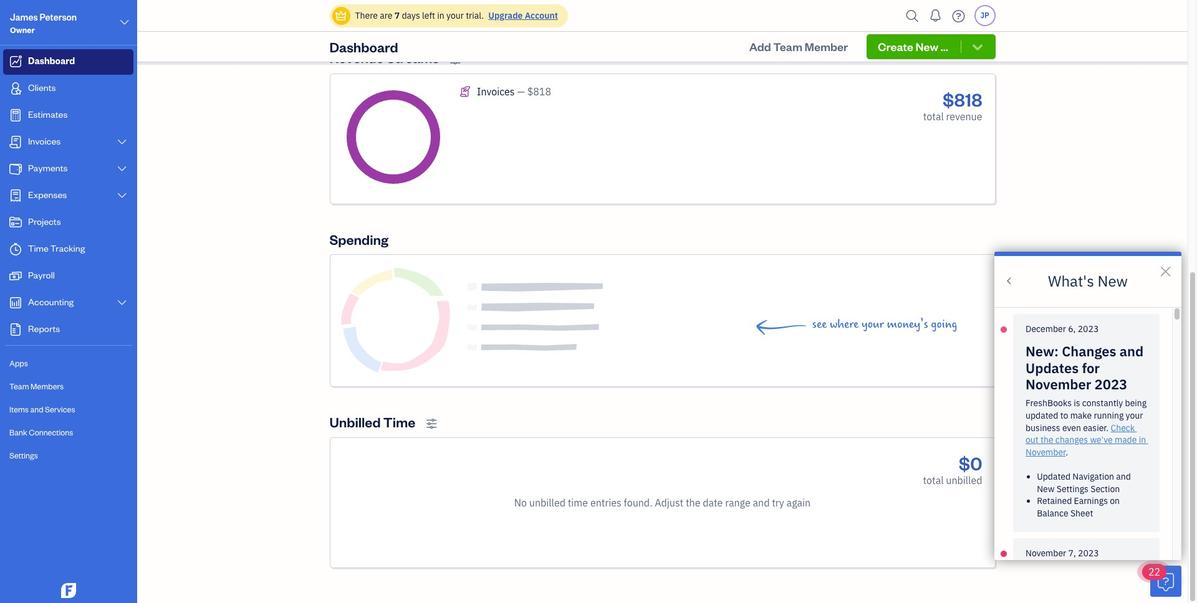 Task type: describe. For each thing, give the bounding box(es) containing it.
found.
[[624, 497, 653, 510]]

changes
[[1062, 343, 1117, 361]]

chevron large down image for expenses
[[116, 191, 128, 201]]

invoice image
[[8, 136, 23, 148]]

6,
[[1069, 323, 1076, 335]]

chevron large down image for invoices
[[116, 137, 128, 147]]

—
[[517, 85, 525, 98]]

december 6, 2023
[[1026, 323, 1099, 335]]

see
[[813, 317, 827, 332]]

go to help image
[[949, 7, 969, 25]]

services
[[45, 405, 75, 415]]

expense image
[[8, 190, 23, 202]]

november inside check out the changes we've made in november
[[1026, 447, 1066, 458]]

and inside new: changes and updates for november 2023
[[1120, 343, 1144, 361]]

going
[[932, 317, 958, 332]]

updated
[[1037, 472, 1071, 483]]

there are 7 days left in your trial. upgrade account
[[355, 10, 558, 21]]

members
[[31, 382, 64, 392]]

james
[[10, 11, 38, 23]]

sheet
[[1071, 508, 1094, 519]]

entries
[[591, 497, 622, 510]]

project image
[[8, 216, 23, 229]]

and left try
[[753, 497, 770, 510]]

timer image
[[8, 243, 23, 256]]

for
[[1083, 359, 1100, 377]]

no unbilled time entries found. adjust the date range and try again
[[514, 497, 811, 510]]

clients link
[[3, 76, 133, 102]]

in inside check out the changes we've made in november
[[1139, 435, 1147, 446]]

items and services
[[9, 405, 75, 415]]

time inside time tracking link
[[28, 243, 49, 255]]

there
[[355, 10, 378, 21]]

unbilled time filters image
[[426, 418, 438, 430]]

7,
[[1069, 548, 1077, 560]]

×
[[1160, 258, 1173, 281]]

we've
[[1091, 435, 1113, 446]]

made
[[1115, 435, 1137, 446]]

easier.
[[1084, 423, 1109, 434]]

tracking
[[50, 243, 85, 255]]

crown image
[[335, 9, 348, 22]]

invoices for invoices — $818
[[477, 85, 515, 98]]

0 horizontal spatial $818
[[528, 85, 551, 98]]

upgrade account link
[[486, 10, 558, 21]]

accounting
[[28, 296, 74, 308]]

changes
[[1056, 435, 1089, 446]]

are
[[380, 10, 393, 21]]

freshbooks
[[1026, 398, 1072, 409]]

updated navigation and new settings section retained earnings on balance sheet
[[1037, 472, 1134, 519]]

reports
[[28, 323, 60, 335]]

bank
[[9, 428, 27, 438]]

$818 total revenue
[[924, 87, 983, 123]]

and inside main element
[[30, 405, 43, 415]]

payroll
[[28, 269, 55, 281]]

time
[[568, 497, 588, 510]]

no
[[514, 497, 527, 510]]

freshbooks is constantly being updated to make running your business even easier.
[[1026, 398, 1149, 434]]

bank connections
[[9, 428, 73, 438]]

james peterson owner
[[10, 11, 77, 35]]

unbilled inside $0 total unbilled
[[947, 475, 983, 487]]

december
[[1026, 323, 1067, 335]]

trial.
[[466, 10, 484, 21]]

retained
[[1037, 496, 1072, 507]]

revenue
[[330, 49, 384, 66]]

add team member button
[[738, 34, 860, 59]]

2023 for november 7, 2023
[[1079, 548, 1100, 560]]

connections
[[29, 428, 73, 438]]

settings inside updated navigation and new settings section retained earnings on balance sheet
[[1057, 484, 1089, 495]]

left
[[422, 10, 435, 21]]

time tracking link
[[3, 237, 133, 263]]

adjust
[[655, 497, 684, 510]]

main element
[[0, 0, 168, 604]]

dashboard link
[[3, 49, 133, 75]]

new:
[[1026, 343, 1059, 361]]

settings inside "settings" link
[[9, 451, 38, 461]]

total for $0
[[924, 475, 944, 487]]

your inside freshbooks is constantly being updated to make running your business even easier.
[[1126, 410, 1144, 422]]

add
[[750, 39, 771, 54]]

estimates
[[28, 109, 68, 120]]

payment image
[[8, 163, 23, 175]]

invoices link
[[3, 130, 133, 155]]

2023 for december 6, 2023
[[1078, 323, 1099, 335]]

check
[[1111, 423, 1135, 434]]

1 horizontal spatial time
[[384, 413, 416, 431]]

chevron large down image for payments
[[116, 164, 128, 174]]

dashboard image
[[8, 56, 23, 68]]

team members
[[9, 382, 64, 392]]

1 vertical spatial the
[[686, 497, 701, 510]]

1 horizontal spatial dashboard
[[330, 38, 398, 56]]

to
[[1061, 410, 1069, 422]]

revenue
[[947, 110, 983, 123]]

7
[[395, 10, 400, 21]]

being
[[1126, 398, 1147, 409]]

revenue streams filters image
[[450, 54, 461, 65]]

chevron large down image
[[119, 15, 130, 30]]

projects link
[[3, 210, 133, 236]]

items and services link
[[3, 399, 133, 421]]

× button
[[1160, 258, 1173, 281]]

money image
[[8, 270, 23, 283]]



Task type: vqa. For each thing, say whether or not it's contained in the screenshot.
team members link
yes



Task type: locate. For each thing, give the bounding box(es) containing it.
create
[[878, 39, 914, 54]]

1 horizontal spatial new
[[1037, 484, 1055, 495]]

try
[[772, 497, 785, 510]]

settings down "bank"
[[9, 451, 38, 461]]

peterson
[[40, 11, 77, 23]]

member
[[805, 39, 849, 54]]

updates
[[1026, 359, 1079, 377]]

and
[[1120, 343, 1144, 361], [30, 405, 43, 415], [1117, 472, 1131, 483], [753, 497, 770, 510]]

total left revenue
[[924, 110, 944, 123]]

1 vertical spatial settings
[[1057, 484, 1089, 495]]

1 vertical spatial november
[[1026, 447, 1066, 458]]

invoices — $818
[[477, 85, 551, 98]]

time
[[28, 243, 49, 255], [384, 413, 416, 431]]

1 horizontal spatial settings
[[1057, 484, 1089, 495]]

2 vertical spatial 2023
[[1079, 548, 1100, 560]]

owner
[[10, 25, 35, 35]]

0 horizontal spatial the
[[686, 497, 701, 510]]

and right 'changes'
[[1120, 343, 1144, 361]]

0 horizontal spatial new
[[916, 39, 939, 54]]

2 total from the top
[[924, 475, 944, 487]]

1 vertical spatial total
[[924, 475, 944, 487]]

updated
[[1026, 410, 1059, 422]]

0 vertical spatial 2023
[[1078, 323, 1099, 335]]

2023 right 6,
[[1078, 323, 1099, 335]]

team members link
[[3, 376, 133, 398]]

items
[[9, 405, 29, 415]]

0 vertical spatial the
[[1041, 435, 1054, 446]]

chevron large down image for accounting
[[116, 298, 128, 308]]

projects
[[28, 216, 61, 228]]

new: changes and updates for november 2023
[[1026, 343, 1147, 394]]

the left 'date'
[[686, 497, 701, 510]]

is
[[1074, 398, 1081, 409]]

invoices inside invoices link
[[28, 135, 61, 147]]

team inside main element
[[9, 382, 29, 392]]

and inside updated navigation and new settings section retained earnings on balance sheet
[[1117, 472, 1131, 483]]

0 vertical spatial november
[[1026, 376, 1092, 394]]

1 vertical spatial 2023
[[1095, 376, 1128, 394]]

chevron large down image inside payments link
[[116, 164, 128, 174]]

expenses link
[[3, 183, 133, 209]]

invoices left "—"
[[477, 85, 515, 98]]

estimate image
[[8, 109, 23, 122]]

streams
[[387, 49, 439, 66]]

unbilled
[[947, 475, 983, 487], [529, 497, 566, 510]]

balance
[[1037, 508, 1069, 519]]

$0
[[959, 452, 983, 475]]

$818 inside $818 total revenue
[[943, 87, 983, 111]]

1 vertical spatial your
[[862, 317, 884, 332]]

chevron large down image down invoices link
[[116, 164, 128, 174]]

0 vertical spatial time
[[28, 243, 49, 255]]

team inside button
[[774, 39, 803, 54]]

time left unbilled time filters image
[[384, 413, 416, 431]]

team up items
[[9, 382, 29, 392]]

on
[[1111, 496, 1120, 507]]

total left $0
[[924, 475, 944, 487]]

navigation
[[1073, 472, 1115, 483]]

1 horizontal spatial $818
[[943, 87, 983, 111]]

settings up retained
[[1057, 484, 1089, 495]]

total for $818
[[924, 110, 944, 123]]

november inside new: changes and updates for november 2023
[[1026, 376, 1092, 394]]

1 vertical spatial team
[[9, 382, 29, 392]]

0 horizontal spatial unbilled
[[529, 497, 566, 510]]

2 vertical spatial november
[[1026, 548, 1067, 560]]

payments link
[[3, 157, 133, 182]]

report image
[[8, 324, 23, 336]]

new down updated
[[1037, 484, 1055, 495]]

…
[[941, 39, 949, 54]]

$818 right "—"
[[528, 85, 551, 98]]

team
[[774, 39, 803, 54], [9, 382, 29, 392]]

november left 7, in the bottom right of the page
[[1026, 548, 1067, 560]]

1 horizontal spatial in
[[1139, 435, 1147, 446]]

what's new
[[1049, 271, 1128, 291]]

resource center badge image
[[1151, 566, 1182, 598]]

again
[[787, 497, 811, 510]]

chevron large down image down payroll link
[[116, 298, 128, 308]]

and up section
[[1117, 472, 1131, 483]]

0 horizontal spatial team
[[9, 382, 29, 392]]

jp
[[981, 11, 990, 20]]

22
[[1149, 566, 1161, 579]]

2023
[[1078, 323, 1099, 335], [1095, 376, 1128, 394], [1079, 548, 1100, 560]]

.
[[1066, 447, 1069, 458]]

3 november from the top
[[1026, 548, 1067, 560]]

1 horizontal spatial your
[[862, 317, 884, 332]]

what's new group
[[995, 252, 1182, 604]]

chevron large down image down estimates link
[[116, 137, 128, 147]]

new inside create new … dropdown button
[[916, 39, 939, 54]]

1 vertical spatial new
[[1098, 271, 1128, 291]]

the down business
[[1041, 435, 1054, 446]]

settings link
[[3, 445, 133, 467]]

chevrondown image
[[971, 41, 985, 53]]

add team member
[[750, 39, 849, 54]]

apps link
[[3, 353, 133, 375]]

range
[[726, 497, 751, 510]]

1 horizontal spatial the
[[1041, 435, 1054, 446]]

0 vertical spatial team
[[774, 39, 803, 54]]

your left "trial." at the top left
[[447, 10, 464, 21]]

0 vertical spatial settings
[[9, 451, 38, 461]]

0 horizontal spatial time
[[28, 243, 49, 255]]

notifications image
[[926, 3, 946, 28]]

make
[[1071, 410, 1092, 422]]

1 vertical spatial invoices
[[28, 135, 61, 147]]

team right add
[[774, 39, 803, 54]]

0 horizontal spatial your
[[447, 10, 464, 21]]

total inside $818 total revenue
[[924, 110, 944, 123]]

time tracking
[[28, 243, 85, 255]]

revenue streams
[[330, 49, 439, 66]]

apps
[[9, 359, 28, 369]]

dashboard inside main element
[[28, 55, 75, 67]]

dashboard down there
[[330, 38, 398, 56]]

1 horizontal spatial invoices
[[477, 85, 515, 98]]

november
[[1026, 376, 1092, 394], [1026, 447, 1066, 458], [1026, 548, 1067, 560]]

1 total from the top
[[924, 110, 944, 123]]

chevron large down image
[[116, 137, 128, 147], [116, 164, 128, 174], [116, 191, 128, 201], [116, 298, 128, 308]]

time right "timer" icon
[[28, 243, 49, 255]]

account
[[525, 10, 558, 21]]

$0 total unbilled
[[924, 452, 983, 487]]

unbilled time
[[330, 413, 416, 431]]

2 horizontal spatial your
[[1126, 410, 1144, 422]]

search image
[[903, 7, 923, 25]]

new for create
[[916, 39, 939, 54]]

section
[[1091, 484, 1121, 495]]

clients
[[28, 82, 56, 94]]

check out the changes we've made in november link
[[1026, 423, 1149, 458]]

dashboard up clients
[[28, 55, 75, 67]]

money's
[[887, 317, 929, 332]]

2 vertical spatial new
[[1037, 484, 1055, 495]]

2023 inside new: changes and updates for november 2023
[[1095, 376, 1128, 394]]

your
[[447, 10, 464, 21], [862, 317, 884, 332], [1126, 410, 1144, 422]]

what's
[[1049, 271, 1095, 291]]

client image
[[8, 82, 23, 95]]

1 chevron large down image from the top
[[116, 137, 128, 147]]

0 vertical spatial unbilled
[[947, 475, 983, 487]]

0 vertical spatial invoices
[[477, 85, 515, 98]]

1 vertical spatial unbilled
[[529, 497, 566, 510]]

your right where at the bottom of the page
[[862, 317, 884, 332]]

in right made
[[1139, 435, 1147, 446]]

0 vertical spatial your
[[447, 10, 464, 21]]

$818 down the chevrondown icon at right top
[[943, 87, 983, 111]]

new inside updated navigation and new settings section retained earnings on balance sheet
[[1037, 484, 1055, 495]]

chevron large down image down payments link
[[116, 191, 128, 201]]

invoices down estimates
[[28, 135, 61, 147]]

in right left
[[437, 10, 445, 21]]

0 vertical spatial total
[[924, 110, 944, 123]]

and right items
[[30, 405, 43, 415]]

november up freshbooks
[[1026, 376, 1092, 394]]

new
[[916, 39, 939, 54], [1098, 271, 1128, 291], [1037, 484, 1055, 495]]

2 chevron large down image from the top
[[116, 164, 128, 174]]

chevron large down image inside accounting link
[[116, 298, 128, 308]]

0 horizontal spatial dashboard
[[28, 55, 75, 67]]

22 button
[[1143, 565, 1182, 598]]

0 horizontal spatial invoices
[[28, 135, 61, 147]]

create new … button
[[867, 34, 996, 59]]

freshbooks image
[[59, 584, 79, 599]]

running
[[1094, 410, 1124, 422]]

the
[[1041, 435, 1054, 446], [686, 497, 701, 510]]

bank connections link
[[3, 422, 133, 444]]

2023 right 7, in the bottom right of the page
[[1079, 548, 1100, 560]]

upgrade
[[489, 10, 523, 21]]

payroll link
[[3, 264, 133, 289]]

2023 up the constantly
[[1095, 376, 1128, 394]]

constantly
[[1083, 398, 1124, 409]]

business
[[1026, 423, 1061, 434]]

1 vertical spatial time
[[384, 413, 416, 431]]

new left …
[[916, 39, 939, 54]]

1 vertical spatial in
[[1139, 435, 1147, 446]]

days
[[402, 10, 420, 21]]

2 vertical spatial your
[[1126, 410, 1144, 422]]

new for what's
[[1098, 271, 1128, 291]]

invoices for invoices
[[28, 135, 61, 147]]

accounting link
[[3, 291, 133, 316]]

jp button
[[975, 5, 996, 26]]

1 horizontal spatial unbilled
[[947, 475, 983, 487]]

0 vertical spatial in
[[437, 10, 445, 21]]

0 horizontal spatial in
[[437, 10, 445, 21]]

november down out
[[1026, 447, 1066, 458]]

reports link
[[3, 318, 133, 343]]

estimates link
[[3, 103, 133, 129]]

your down being
[[1126, 410, 1144, 422]]

2 horizontal spatial new
[[1098, 271, 1128, 291]]

chart image
[[8, 297, 23, 309]]

1 horizontal spatial team
[[774, 39, 803, 54]]

new right what's
[[1098, 271, 1128, 291]]

4 chevron large down image from the top
[[116, 298, 128, 308]]

total inside $0 total unbilled
[[924, 475, 944, 487]]

total
[[924, 110, 944, 123], [924, 475, 944, 487]]

even
[[1063, 423, 1082, 434]]

check out the changes we've made in november
[[1026, 423, 1149, 458]]

out
[[1026, 435, 1039, 446]]

1 november from the top
[[1026, 376, 1092, 394]]

unbilled
[[330, 413, 381, 431]]

the inside check out the changes we've made in november
[[1041, 435, 1054, 446]]

2 november from the top
[[1026, 447, 1066, 458]]

spending
[[330, 231, 389, 248]]

dashboard
[[330, 38, 398, 56], [28, 55, 75, 67]]

0 vertical spatial new
[[916, 39, 939, 54]]

3 chevron large down image from the top
[[116, 191, 128, 201]]

0 horizontal spatial settings
[[9, 451, 38, 461]]



